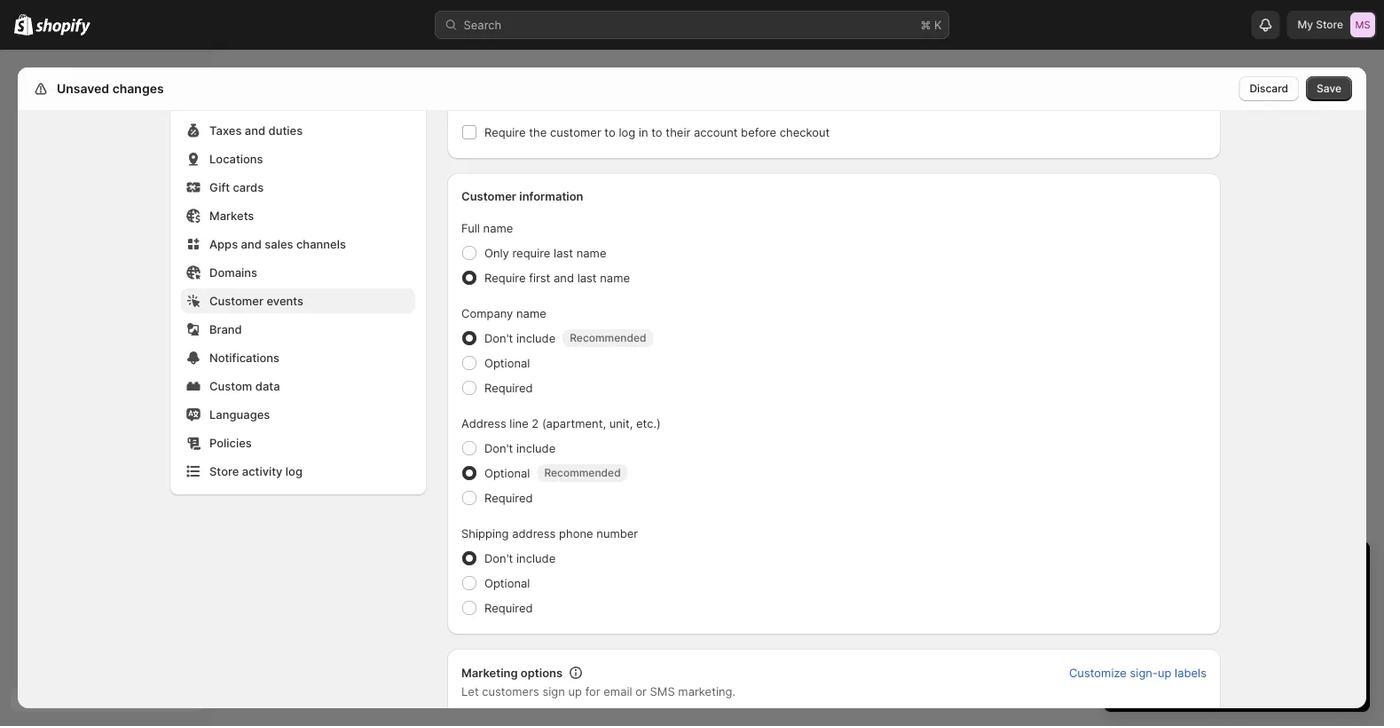 Task type: describe. For each thing, give the bounding box(es) containing it.
labels
[[1175, 666, 1207, 680]]

save button
[[1307, 76, 1353, 101]]

0 horizontal spatial a
[[1176, 589, 1183, 603]]

taxes and duties link
[[181, 118, 415, 143]]

and right apps
[[241, 237, 262, 251]]

buy
[[1310, 625, 1330, 639]]

domains
[[209, 265, 257, 279]]

⌘ k
[[921, 18, 942, 32]]

store activity log link
[[181, 459, 415, 484]]

name up only
[[483, 221, 513, 235]]

email
[[604, 684, 633, 698]]

address line 2 (apartment, unit, etc.)
[[462, 416, 661, 430]]

only
[[485, 246, 509, 260]]

$20 credit
[[1136, 625, 1192, 639]]

name up require first and last name
[[577, 246, 607, 260]]

only require last name
[[485, 246, 607, 260]]

cards
[[233, 180, 264, 194]]

unsaved changes
[[57, 81, 164, 96]]

the
[[529, 125, 547, 139]]

don't include for address
[[485, 551, 556, 565]]

customers
[[482, 684, 540, 698]]

include for line
[[517, 441, 556, 455]]

1 required from the top
[[485, 381, 533, 395]]

trial
[[1165, 557, 1196, 579]]

discard button
[[1240, 76, 1300, 101]]

don't include for line
[[485, 441, 556, 455]]

don't for shipping
[[485, 551, 513, 565]]

unsaved
[[57, 81, 109, 96]]

gift cards
[[209, 180, 264, 194]]

3
[[1161, 607, 1168, 621]]

languages
[[209, 407, 270, 421]]

marketing
[[462, 666, 518, 680]]

for inside your trial just started element
[[1216, 607, 1231, 621]]

account
[[694, 125, 738, 139]]

options
[[521, 666, 563, 680]]

0 horizontal spatial up
[[569, 684, 582, 698]]

required for phone
[[485, 601, 533, 615]]

information
[[520, 189, 584, 203]]

first 3 months for $1/month
[[1136, 607, 1286, 621]]

(apartment,
[[542, 416, 606, 430]]

checkout
[[780, 125, 830, 139]]

customize sign-up labels link
[[1059, 660, 1218, 685]]

discard
[[1250, 82, 1289, 95]]

customer events
[[209, 294, 304, 308]]

pick your plan
[[1202, 675, 1273, 688]]

optional for company
[[485, 356, 530, 370]]

1 vertical spatial plan
[[1251, 675, 1273, 688]]

domains link
[[181, 260, 415, 285]]

gift cards link
[[181, 175, 415, 200]]

channels
[[296, 237, 346, 251]]

first inside your trial just started element
[[1136, 607, 1158, 621]]

custom data link
[[181, 374, 415, 399]]

let customers sign up for email or sms marketing.
[[462, 684, 736, 698]]

connect
[[1248, 625, 1292, 639]]

require the customer to log in to their account before checkout
[[485, 125, 830, 139]]

brand
[[209, 322, 242, 336]]

your trial just started
[[1122, 557, 1297, 579]]

in
[[639, 125, 649, 139]]

duties
[[269, 123, 303, 137]]

2
[[532, 416, 539, 430]]

search
[[464, 18, 502, 32]]

line
[[510, 416, 529, 430]]

phone
[[559, 526, 594, 540]]

custom data
[[209, 379, 280, 393]]

require for require the customer to log in to their account before checkout
[[485, 125, 526, 139]]

started
[[1237, 557, 1297, 579]]

policies link
[[181, 431, 415, 455]]

customer
[[550, 125, 602, 139]]

company name
[[462, 306, 547, 320]]

custom
[[209, 379, 252, 393]]

shipping address phone number
[[462, 526, 638, 540]]

months
[[1172, 607, 1212, 621]]

notifications
[[209, 351, 280, 364]]

activity
[[242, 464, 283, 478]]

markets
[[209, 209, 254, 222]]

sign-
[[1131, 666, 1158, 680]]

up inside "link"
[[1158, 666, 1172, 680]]

apps
[[209, 237, 238, 251]]

data
[[255, 379, 280, 393]]

brand link
[[181, 317, 415, 342]]

etc.)
[[636, 416, 661, 430]]

and right taxes
[[245, 123, 266, 137]]

1 don't from the top
[[485, 331, 513, 345]]

marketing.
[[679, 684, 736, 698]]

optional for shipping
[[485, 576, 530, 590]]

include for address
[[517, 551, 556, 565]]

changes
[[112, 81, 164, 96]]

customer for customer information
[[462, 189, 517, 203]]

customize
[[1070, 666, 1127, 680]]



Task type: locate. For each thing, give the bounding box(es) containing it.
pick your plan link
[[1122, 669, 1353, 694]]

0 vertical spatial up
[[1158, 666, 1172, 680]]

0 horizontal spatial customer
[[209, 294, 264, 308]]

credit
[[1161, 625, 1192, 639]]

customer information
[[462, 189, 584, 203]]

1 horizontal spatial for
[[1216, 607, 1231, 621]]

log down policies link
[[286, 464, 303, 478]]

1 horizontal spatial first
[[1136, 607, 1158, 621]]

for inside settings dialog
[[586, 684, 601, 698]]

recommended down require first and last name
[[570, 332, 647, 344]]

for
[[1216, 607, 1231, 621], [586, 684, 601, 698]]

0 vertical spatial a
[[1176, 589, 1183, 603]]

require down only
[[485, 271, 526, 285]]

and inside your trial just started element
[[1239, 589, 1260, 603]]

store activity log
[[209, 464, 303, 478]]

or left buy
[[1295, 625, 1306, 639]]

2 vertical spatial don't include
[[485, 551, 556, 565]]

0 vertical spatial optional
[[485, 356, 530, 370]]

0 vertical spatial or
[[1295, 625, 1306, 639]]

1 vertical spatial include
[[517, 441, 556, 455]]

require
[[513, 246, 551, 260]]

customer up full name
[[462, 189, 517, 203]]

1 vertical spatial for
[[586, 684, 601, 698]]

optional
[[485, 356, 530, 370], [485, 466, 530, 480], [485, 576, 530, 590]]

1 vertical spatial a
[[1333, 625, 1340, 639]]

0 vertical spatial log
[[619, 125, 636, 139]]

0 vertical spatial don't
[[485, 331, 513, 345]]

and up $1/month
[[1239, 589, 1260, 603]]

1 vertical spatial up
[[569, 684, 582, 698]]

get:
[[1263, 589, 1284, 603]]

before
[[741, 125, 777, 139]]

1 require from the top
[[485, 125, 526, 139]]

settings
[[53, 81, 104, 96]]

after
[[1196, 625, 1221, 639]]

3 don't include from the top
[[485, 551, 556, 565]]

first
[[529, 271, 551, 285], [1136, 607, 1158, 621]]

switch to a paid plan and get:
[[1122, 589, 1284, 603]]

1 vertical spatial don't include
[[485, 441, 556, 455]]

to inside your trial just started element
[[1162, 589, 1173, 603]]

1 horizontal spatial a
[[1333, 625, 1340, 639]]

or inside after you connect or buy a custom domain
[[1295, 625, 1306, 639]]

2 horizontal spatial to
[[1162, 589, 1173, 603]]

to
[[605, 125, 616, 139], [652, 125, 663, 139], [1162, 589, 1173, 603]]

first inside settings dialog
[[529, 271, 551, 285]]

locations
[[209, 152, 263, 166]]

$20 credit link
[[1136, 625, 1192, 639]]

2 include from the top
[[517, 441, 556, 455]]

require
[[485, 125, 526, 139], [485, 271, 526, 285]]

shopify image
[[14, 14, 33, 35]]

address
[[462, 416, 507, 430]]

2 require from the top
[[485, 271, 526, 285]]

0 vertical spatial store
[[1317, 18, 1344, 31]]

optional down shipping
[[485, 576, 530, 590]]

0 vertical spatial first
[[529, 271, 551, 285]]

up down custom
[[1158, 666, 1172, 680]]

0 vertical spatial require
[[485, 125, 526, 139]]

customer events link
[[181, 288, 415, 313]]

store inside settings dialog
[[209, 464, 239, 478]]

0 vertical spatial last
[[554, 246, 573, 260]]

0 vertical spatial plan
[[1213, 589, 1236, 603]]

log left in
[[619, 125, 636, 139]]

your
[[1122, 557, 1160, 579]]

store right my
[[1317, 18, 1344, 31]]

1 horizontal spatial last
[[578, 271, 597, 285]]

and
[[245, 123, 266, 137], [241, 237, 262, 251], [554, 271, 574, 285], [1239, 589, 1260, 603]]

include down 2
[[517, 441, 556, 455]]

1 horizontal spatial to
[[652, 125, 663, 139]]

customer
[[462, 189, 517, 203], [209, 294, 264, 308]]

a left paid
[[1176, 589, 1183, 603]]

1 vertical spatial optional
[[485, 466, 530, 480]]

your
[[1226, 675, 1249, 688]]

up right sign
[[569, 684, 582, 698]]

0 vertical spatial don't include
[[485, 331, 556, 345]]

first down only require last name
[[529, 271, 551, 285]]

2 don't from the top
[[485, 441, 513, 455]]

recommended down (apartment,
[[545, 466, 621, 479]]

domain
[[1180, 643, 1220, 656]]

include down company name
[[517, 331, 556, 345]]

for up "you"
[[1216, 607, 1231, 621]]

k
[[935, 18, 942, 32]]

your trial just started element
[[1104, 588, 1371, 712]]

0 vertical spatial include
[[517, 331, 556, 345]]

to left in
[[605, 125, 616, 139]]

0 horizontal spatial or
[[636, 684, 647, 698]]

their
[[666, 125, 691, 139]]

save
[[1317, 82, 1342, 95]]

shipping
[[462, 526, 509, 540]]

1 vertical spatial recommended
[[545, 466, 621, 479]]

first left 3
[[1136, 607, 1158, 621]]

full name
[[462, 221, 513, 235]]

1 horizontal spatial or
[[1295, 625, 1306, 639]]

1 don't include from the top
[[485, 331, 556, 345]]

2 vertical spatial don't
[[485, 551, 513, 565]]

recommended for don't include
[[570, 332, 647, 344]]

required up shipping
[[485, 491, 533, 505]]

for left 'email'
[[586, 684, 601, 698]]

$1/month
[[1234, 607, 1286, 621]]

marketing options
[[462, 666, 563, 680]]

pick
[[1202, 675, 1223, 688]]

customize sign-up labels
[[1070, 666, 1207, 680]]

or left the sms
[[636, 684, 647, 698]]

let
[[462, 684, 479, 698]]

0 vertical spatial customer
[[462, 189, 517, 203]]

apps and sales channels
[[209, 237, 346, 251]]

company
[[462, 306, 513, 320]]

1 horizontal spatial log
[[619, 125, 636, 139]]

to right in
[[652, 125, 663, 139]]

1 horizontal spatial plan
[[1251, 675, 1273, 688]]

1 vertical spatial don't
[[485, 441, 513, 455]]

recommended for optional
[[545, 466, 621, 479]]

1 vertical spatial store
[[209, 464, 239, 478]]

0 horizontal spatial first
[[529, 271, 551, 285]]

last up require first and last name
[[554, 246, 573, 260]]

1 vertical spatial required
[[485, 491, 533, 505]]

my
[[1298, 18, 1314, 31]]

1 vertical spatial require
[[485, 271, 526, 285]]

don't for address
[[485, 441, 513, 455]]

0 horizontal spatial last
[[554, 246, 573, 260]]

2 vertical spatial optional
[[485, 576, 530, 590]]

include down address
[[517, 551, 556, 565]]

2 don't include from the top
[[485, 441, 556, 455]]

address
[[512, 526, 556, 540]]

events
[[267, 294, 304, 308]]

languages link
[[181, 402, 415, 427]]

2 vertical spatial include
[[517, 551, 556, 565]]

$20
[[1136, 625, 1158, 639]]

include
[[517, 331, 556, 345], [517, 441, 556, 455], [517, 551, 556, 565]]

or
[[1295, 625, 1306, 639], [636, 684, 647, 698]]

a right buy
[[1333, 625, 1340, 639]]

1 horizontal spatial customer
[[462, 189, 517, 203]]

your trial just started button
[[1104, 541, 1371, 579]]

0 horizontal spatial plan
[[1213, 589, 1236, 603]]

and down only require last name
[[554, 271, 574, 285]]

don't include down company name
[[485, 331, 556, 345]]

apps and sales channels link
[[181, 232, 415, 257]]

require first and last name
[[485, 271, 630, 285]]

you
[[1225, 625, 1245, 639]]

3 include from the top
[[517, 551, 556, 565]]

1 optional from the top
[[485, 356, 530, 370]]

don't down address
[[485, 441, 513, 455]]

last
[[554, 246, 573, 260], [578, 271, 597, 285]]

dialog
[[1374, 67, 1385, 723]]

customer down the domains
[[209, 294, 264, 308]]

0 vertical spatial required
[[485, 381, 533, 395]]

1 vertical spatial customer
[[209, 294, 264, 308]]

0 vertical spatial for
[[1216, 607, 1231, 621]]

don't down company name
[[485, 331, 513, 345]]

1 vertical spatial last
[[578, 271, 597, 285]]

a inside after you connect or buy a custom domain
[[1333, 625, 1340, 639]]

settings dialog
[[18, 0, 1367, 726]]

3 don't from the top
[[485, 551, 513, 565]]

0 horizontal spatial for
[[586, 684, 601, 698]]

3 required from the top
[[485, 601, 533, 615]]

or inside settings dialog
[[636, 684, 647, 698]]

taxes
[[209, 123, 242, 137]]

sms
[[650, 684, 675, 698]]

plan right your
[[1251, 675, 1273, 688]]

required up line
[[485, 381, 533, 395]]

1 vertical spatial log
[[286, 464, 303, 478]]

last down only require last name
[[578, 271, 597, 285]]

plan
[[1213, 589, 1236, 603], [1251, 675, 1273, 688]]

to up 3
[[1162, 589, 1173, 603]]

my store
[[1298, 18, 1344, 31]]

switch
[[1122, 589, 1159, 603]]

2 vertical spatial required
[[485, 601, 533, 615]]

3 optional from the top
[[485, 576, 530, 590]]

name down only require last name
[[600, 271, 630, 285]]

store down policies at the bottom of the page
[[209, 464, 239, 478]]

require left the
[[485, 125, 526, 139]]

1 vertical spatial first
[[1136, 607, 1158, 621]]

don't include down line
[[485, 441, 556, 455]]

up
[[1158, 666, 1172, 680], [569, 684, 582, 698]]

name down require first and last name
[[517, 306, 547, 320]]

1 vertical spatial or
[[636, 684, 647, 698]]

my store image
[[1351, 12, 1376, 37]]

log
[[619, 125, 636, 139], [286, 464, 303, 478]]

don't down shipping
[[485, 551, 513, 565]]

1 include from the top
[[517, 331, 556, 345]]

2 optional from the top
[[485, 466, 530, 480]]

shopify image
[[36, 18, 91, 36]]

0 horizontal spatial to
[[605, 125, 616, 139]]

gift
[[209, 180, 230, 194]]

sales
[[265, 237, 293, 251]]

required up marketing options at the left bottom of page
[[485, 601, 533, 615]]

0 vertical spatial recommended
[[570, 332, 647, 344]]

don't include down address
[[485, 551, 556, 565]]

customer for customer events
[[209, 294, 264, 308]]

full
[[462, 221, 480, 235]]

required for 2
[[485, 491, 533, 505]]

optional down company name
[[485, 356, 530, 370]]

locations link
[[181, 146, 415, 171]]

require for require first and last name
[[485, 271, 526, 285]]

0 horizontal spatial log
[[286, 464, 303, 478]]

optional down line
[[485, 466, 530, 480]]

2 required from the top
[[485, 491, 533, 505]]

paid
[[1186, 589, 1210, 603]]

taxes and duties
[[209, 123, 303, 137]]

plan up first 3 months for $1/month
[[1213, 589, 1236, 603]]

custom
[[1136, 643, 1176, 656]]

1 horizontal spatial up
[[1158, 666, 1172, 680]]

1 horizontal spatial store
[[1317, 18, 1344, 31]]

0 horizontal spatial store
[[209, 464, 239, 478]]

⌘
[[921, 18, 932, 32]]

policies
[[209, 436, 252, 450]]



Task type: vqa. For each thing, say whether or not it's contained in the screenshot.
Add Your First Product element
no



